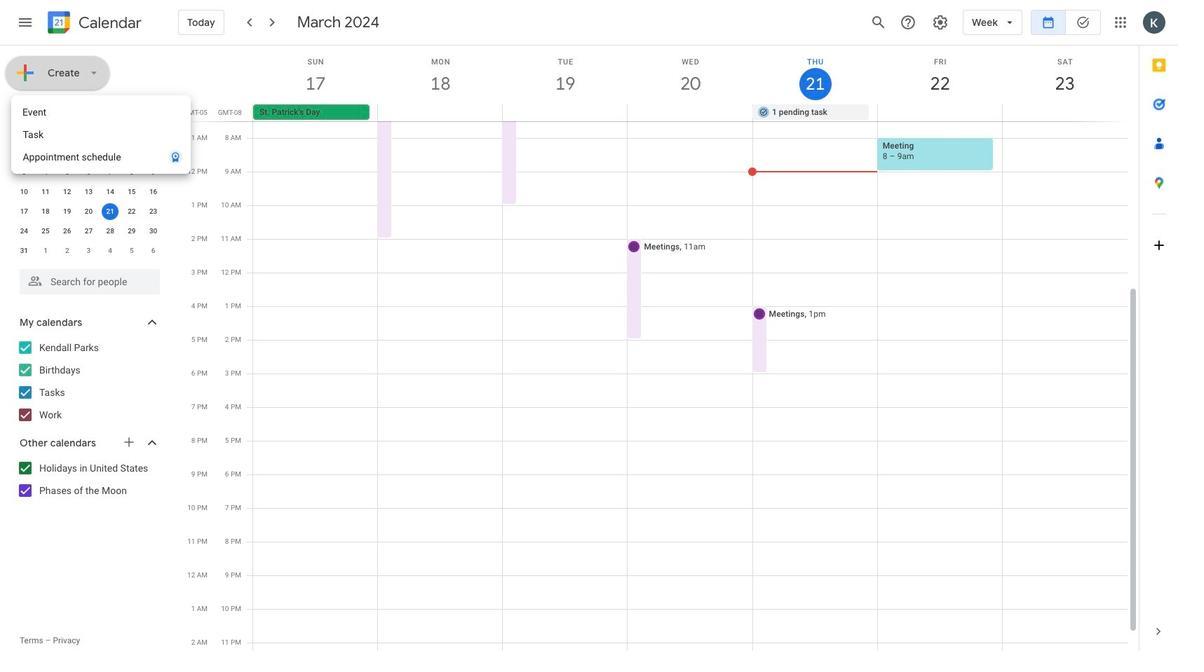 Task type: describe. For each thing, give the bounding box(es) containing it.
other calendars list
[[3, 457, 174, 502]]

14 element
[[102, 184, 119, 201]]

13 element
[[80, 184, 97, 201]]

21, today element
[[102, 203, 119, 220]]

april 2 element
[[59, 243, 76, 260]]

april 5 element
[[123, 243, 140, 260]]

25 element
[[37, 223, 54, 240]]

march 2024 grid
[[13, 123, 164, 261]]

20 element
[[80, 203, 97, 220]]

calendar element
[[45, 8, 142, 39]]

9 element
[[145, 164, 162, 181]]

settings menu image
[[932, 14, 949, 31]]

28 element
[[102, 223, 119, 240]]

18 element
[[37, 203, 54, 220]]

heading inside calendar element
[[76, 14, 142, 31]]

10 element
[[16, 184, 33, 201]]

16 element
[[145, 184, 162, 201]]

17 element
[[16, 203, 33, 220]]

26 element
[[59, 223, 76, 240]]

april 6 element
[[145, 243, 162, 260]]

3 element
[[16, 164, 33, 181]]

april 4 element
[[102, 243, 119, 260]]

27 element
[[80, 223, 97, 240]]

february 26 element
[[37, 144, 54, 161]]

Search for people text field
[[28, 269, 152, 295]]

main drawer image
[[17, 14, 34, 31]]



Task type: locate. For each thing, give the bounding box(es) containing it.
tab list
[[1140, 46, 1178, 612]]

None search field
[[0, 264, 174, 295]]

grid
[[180, 46, 1139, 652]]

15 element
[[123, 184, 140, 201]]

11 element
[[37, 184, 54, 201]]

my calendars list
[[3, 337, 174, 426]]

february 28 element
[[80, 144, 97, 161]]

february 29 element
[[102, 144, 119, 161]]

april 3 element
[[80, 243, 97, 260]]

february 25 element
[[16, 144, 33, 161]]

add other calendars image
[[122, 436, 136, 450]]

5 element
[[59, 164, 76, 181]]

29 element
[[123, 223, 140, 240]]

row group
[[13, 143, 164, 261]]

4 element
[[37, 164, 54, 181]]

31 element
[[16, 243, 33, 260]]

24 element
[[16, 223, 33, 240]]

22 element
[[123, 203, 140, 220]]

23 element
[[145, 203, 162, 220]]

7 element
[[102, 164, 119, 181]]

8 element
[[123, 164, 140, 181]]

april 1 element
[[37, 243, 54, 260]]

heading
[[76, 14, 142, 31]]

19 element
[[59, 203, 76, 220]]

cell
[[378, 105, 503, 121], [503, 105, 628, 121], [628, 105, 753, 121], [877, 105, 1002, 121], [1002, 105, 1127, 121], [121, 143, 143, 163], [99, 202, 121, 222]]

30 element
[[145, 223, 162, 240]]

row
[[247, 105, 1139, 121], [13, 123, 164, 143], [13, 143, 164, 163], [13, 163, 164, 182], [13, 182, 164, 202], [13, 202, 164, 222], [13, 222, 164, 241], [13, 241, 164, 261]]

february 27 element
[[59, 144, 76, 161]]

12 element
[[59, 184, 76, 201]]

6 element
[[80, 164, 97, 181]]



Task type: vqa. For each thing, say whether or not it's contained in the screenshot.
guest to the right
no



